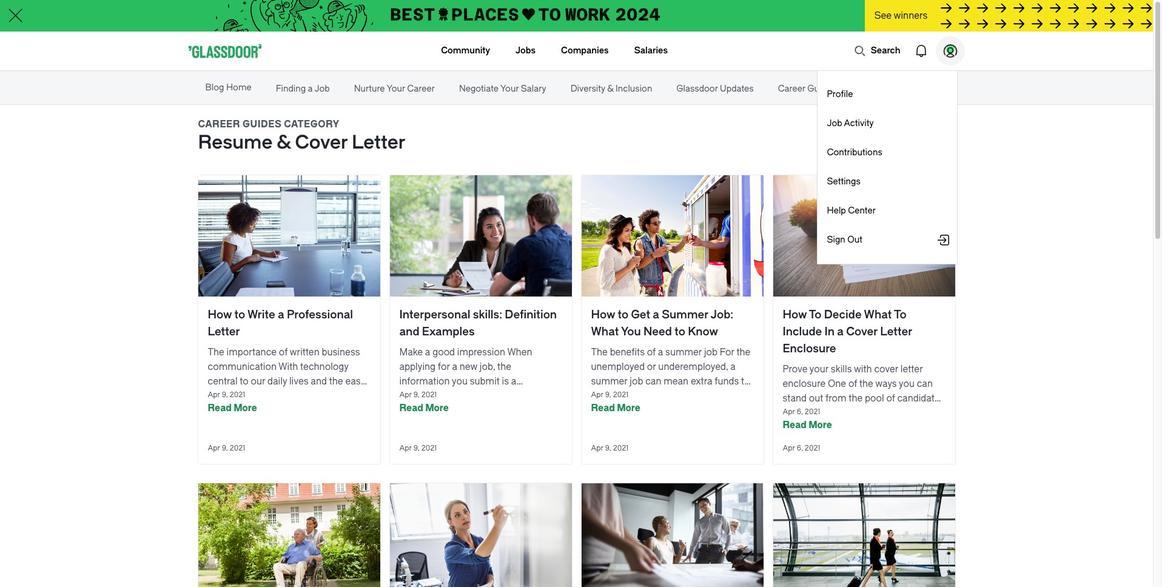 Task type: describe. For each thing, give the bounding box(es) containing it.
need
[[644, 325, 672, 338]]

1 horizontal spatial &
[[607, 84, 614, 94]]

resume
[[198, 132, 273, 153]]

prove your skills with cover letter enclosure one of the ways you can stand out from the pool of candidates applying for the same...
[[783, 364, 945, 419]]

more for how to get a summer job: what you need to know
[[617, 403, 640, 414]]

and inside the importance of written business communication with technology central to our daily lives and the ease of writing emails for business communications, several occasions call...
[[311, 376, 327, 387]]

interpersonal skills: definition and examples
[[399, 308, 557, 338]]

and...
[[465, 405, 488, 416]]

in
[[825, 325, 835, 338]]

apr down central
[[208, 391, 220, 399]]

how to write a professional letter
[[208, 308, 353, 338]]

to inside the importance of written business communication with technology central to our daily lives and the ease of writing emails for business communications, several occasions call...
[[240, 376, 249, 387]]

the for how to write a professional letter
[[208, 347, 224, 358]]

home
[[226, 82, 252, 93]]

6, for apr 6, 2021 read more
[[797, 408, 803, 416]]

to inside "the benefits of a summer job for the unemployed or underemployed, a summer job can mean extra funds to meet basic needs. for youth,..."
[[741, 376, 750, 387]]

letter inside how to write a professional letter
[[208, 325, 240, 338]]

of up 'with'
[[279, 347, 288, 358]]

interpersonal
[[399, 308, 470, 321]]

salaries link
[[634, 32, 668, 70]]

companies link
[[561, 32, 609, 70]]

glassdoor
[[676, 84, 718, 94]]

central
[[208, 376, 238, 387]]

prove
[[783, 364, 808, 375]]

the importance of written business communication with technology central to our daily lives and the ease of writing emails for business communications, several occasions call...
[[208, 347, 366, 431]]

pool
[[865, 393, 884, 404]]

decide
[[824, 308, 862, 321]]

negotiate
[[459, 84, 499, 94]]

submit
[[470, 376, 500, 387]]

youth,...
[[688, 391, 722, 402]]

sign out
[[827, 235, 863, 245]]

technology
[[300, 361, 349, 372]]

emails
[[250, 391, 278, 402]]

inclusion
[[616, 84, 652, 94]]

apr 6, 2021
[[783, 444, 820, 452]]

occasions
[[319, 405, 363, 416]]

nurture your career
[[354, 84, 435, 94]]

apr 9, 2021 for how to get a summer job: what you need to know
[[591, 444, 628, 452]]

sign out link
[[817, 226, 957, 255]]

0 vertical spatial job
[[315, 84, 330, 94]]

1 horizontal spatial summer
[[665, 347, 702, 358]]

2021 down information
[[421, 391, 437, 399]]

2021 down central
[[230, 391, 245, 399]]

finding
[[276, 84, 306, 94]]

career guides
[[778, 84, 836, 94]]

0 horizontal spatial summer
[[591, 376, 628, 387]]

cover
[[874, 364, 898, 375]]

guides for career guides
[[807, 84, 836, 94]]

daily
[[267, 376, 287, 387]]

1 horizontal spatial lottie animation container image
[[906, 36, 936, 66]]

negotiate your salary
[[459, 84, 546, 94]]

write
[[247, 308, 275, 321]]

of right one
[[848, 378, 857, 389]]

how for how to write a professional letter
[[208, 308, 232, 321]]

you
[[621, 325, 641, 338]]

professional
[[287, 308, 353, 321]]

read for interpersonal skills: definition and examples
[[399, 403, 423, 414]]

mean
[[664, 376, 689, 387]]

apr down 'apr 6, 2021 read more'
[[783, 444, 795, 452]]

cover inside how to decide what to include in a cover letter enclosure
[[846, 325, 878, 338]]

1 vertical spatial business
[[295, 391, 333, 402]]

2021 down 'apr 6, 2021 read more'
[[805, 444, 820, 452]]

0 vertical spatial business
[[322, 347, 360, 358]]

the up is
[[497, 361, 511, 372]]

activity
[[844, 118, 874, 129]]

the for how to get a summer job: what you need to know
[[591, 347, 608, 358]]

help center
[[827, 206, 876, 216]]

candidates
[[897, 393, 945, 404]]

help center link
[[817, 197, 957, 226]]

apr 6, 2021 read more
[[783, 408, 832, 431]]

stand
[[783, 393, 807, 404]]

diversity & inclusion
[[571, 84, 652, 94]]

with
[[279, 361, 298, 372]]

0 horizontal spatial you
[[452, 376, 468, 387]]

contributions
[[827, 147, 882, 158]]

basic
[[616, 391, 639, 402]]

9, left basic
[[605, 391, 611, 399]]

1 vertical spatial for
[[672, 391, 686, 402]]

how for how to get a summer job: what you need to know
[[591, 308, 615, 321]]

or
[[647, 361, 656, 372]]

when
[[507, 347, 532, 358]]

career for career guides
[[778, 84, 805, 94]]

to left get
[[618, 308, 628, 321]]

ease
[[345, 376, 366, 387]]

cover inside "career guides category resume & cover letter"
[[295, 132, 348, 153]]

apr 9, 2021 read more for how to get a summer job: what you need to know
[[591, 391, 640, 414]]

jobs
[[516, 45, 536, 56]]

one
[[828, 378, 846, 389]]

job,
[[480, 361, 495, 372]]

can inside prove your skills with cover letter enclosure one of the ways you can stand out from the pool of candidates applying for the same...
[[917, 378, 933, 389]]

jobs link
[[516, 32, 536, 70]]

good
[[433, 347, 455, 358]]

applying inside make a good impression when applying for a new job, the information you submit is a representation of the employee you are. recruiters and...
[[399, 361, 436, 372]]

lottie animation container image inside search button
[[854, 45, 866, 57]]

read for how to write a professional letter
[[208, 403, 232, 414]]

blog home link
[[203, 72, 254, 104]]

from
[[826, 393, 846, 404]]

the inside "the benefits of a summer job for the unemployed or underemployed, a summer job can mean extra funds to meet basic needs. for youth,..."
[[737, 347, 751, 358]]

9, down meet
[[605, 444, 611, 452]]

funds
[[715, 376, 739, 387]]

you inside prove your skills with cover letter enclosure one of the ways you can stand out from the pool of candidates applying for the same...
[[899, 378, 915, 389]]

your for negotiate
[[500, 84, 519, 94]]

a right is
[[511, 376, 516, 387]]

recruiters
[[418, 405, 462, 416]]

9, down information
[[414, 391, 420, 399]]

applying inside prove your skills with cover letter enclosure one of the ways you can stand out from the pool of candidates applying for the same...
[[783, 408, 819, 419]]

apr down meet
[[591, 444, 603, 452]]

settings link
[[817, 167, 957, 197]]

of down central
[[208, 391, 216, 402]]

read for how to get a summer job: what you need to know
[[591, 403, 615, 414]]

of inside make a good impression when applying for a new job, the information you submit is a representation of the employee you are. recruiters and...
[[465, 391, 473, 402]]

salaries
[[634, 45, 668, 56]]

of inside "the benefits of a summer job for the unemployed or underemployed, a summer job can mean extra funds to meet basic needs. for youth,..."
[[647, 347, 656, 358]]

the down from
[[835, 408, 849, 419]]

letter inside how to decide what to include in a cover letter enclosure
[[880, 325, 912, 338]]

profile
[[827, 89, 853, 99]]

our
[[251, 376, 265, 387]]

for inside the importance of written business communication with technology central to our daily lives and the ease of writing emails for business communications, several occasions call...
[[281, 391, 293, 402]]

communications, several
[[208, 405, 317, 416]]

for inside make a good impression when applying for a new job, the information you submit is a representation of the employee you are. recruiters and...
[[438, 361, 450, 372]]

communication
[[208, 361, 277, 372]]

enclosure
[[783, 378, 826, 389]]

blog
[[205, 82, 224, 93]]

job activity
[[827, 118, 874, 129]]

a inside how to get a summer job: what you need to know
[[653, 308, 659, 321]]

a left new
[[452, 361, 457, 372]]

search
[[871, 45, 900, 56]]

information
[[399, 376, 450, 387]]

summer
[[662, 308, 708, 321]]

contributions link
[[817, 138, 957, 167]]

is
[[502, 376, 509, 387]]

job activity link
[[817, 109, 957, 138]]

how for how to decide what to include in a cover letter enclosure
[[783, 308, 807, 321]]

skills
[[831, 364, 852, 375]]



Task type: locate. For each thing, give the bounding box(es) containing it.
cover down decide
[[846, 325, 878, 338]]

6, inside 'apr 6, 2021 read more'
[[797, 408, 803, 416]]

apr down are.
[[399, 444, 412, 452]]

1 horizontal spatial what
[[864, 308, 892, 321]]

0 horizontal spatial guides
[[243, 119, 282, 130]]

1 horizontal spatial apr 9, 2021
[[399, 444, 437, 452]]

for down mean
[[672, 391, 686, 402]]

updates
[[720, 84, 754, 94]]

1 horizontal spatial guides
[[807, 84, 836, 94]]

apr 9, 2021 for how to write a professional letter
[[208, 444, 245, 452]]

what
[[864, 308, 892, 321], [591, 325, 619, 338]]

glassdoor updates
[[676, 84, 754, 94]]

applying down make on the bottom left
[[399, 361, 436, 372]]

3 apr 9, 2021 read more from the left
[[591, 391, 640, 414]]

read
[[208, 403, 232, 414], [399, 403, 423, 414], [591, 403, 615, 414], [783, 420, 807, 431]]

guides up 'resume'
[[243, 119, 282, 130]]

apr up are.
[[399, 391, 412, 399]]

what inside how to decide what to include in a cover letter enclosure
[[864, 308, 892, 321]]

6, down stand
[[797, 408, 803, 416]]

career
[[407, 84, 435, 94], [778, 84, 805, 94], [198, 119, 240, 130]]

the up same...
[[849, 393, 863, 404]]

how inside how to decide what to include in a cover letter enclosure
[[783, 308, 807, 321]]

&
[[607, 84, 614, 94], [277, 132, 291, 153]]

for
[[720, 347, 734, 358], [672, 391, 686, 402]]

2 to from the left
[[894, 308, 907, 321]]

0 vertical spatial cover
[[295, 132, 348, 153]]

9, down central
[[222, 391, 228, 399]]

a inside how to decide what to include in a cover letter enclosure
[[837, 325, 844, 338]]

2021 down call...
[[230, 444, 245, 452]]

0 vertical spatial and
[[399, 325, 419, 338]]

0 vertical spatial for
[[720, 347, 734, 358]]

read up apr 6, 2021 on the bottom right
[[783, 420, 807, 431]]

to
[[234, 308, 245, 321], [618, 308, 628, 321], [675, 325, 685, 338], [240, 376, 249, 387], [741, 376, 750, 387]]

enclosure
[[783, 342, 836, 355]]

0 horizontal spatial your
[[387, 84, 405, 94]]

job right finding
[[315, 84, 330, 94]]

1 your from the left
[[387, 84, 405, 94]]

out
[[809, 393, 823, 404]]

what left you
[[591, 325, 619, 338]]

6, down 'apr 6, 2021 read more'
[[797, 444, 803, 452]]

examples
[[422, 325, 475, 338]]

career up 'resume'
[[198, 119, 240, 130]]

2021 down unemployed on the bottom right of page
[[613, 391, 628, 399]]

a down need
[[658, 347, 663, 358]]

can up candidates
[[917, 378, 933, 389]]

the inside the importance of written business communication with technology central to our daily lives and the ease of writing emails for business communications, several occasions call...
[[329, 376, 343, 387]]

you down new
[[452, 376, 468, 387]]

the inside "the benefits of a summer job for the unemployed or underemployed, a summer job can mean extra funds to meet basic needs. for youth,..."
[[591, 347, 608, 358]]

1 how from the left
[[208, 308, 232, 321]]

0 horizontal spatial letter
[[208, 325, 240, 338]]

1 vertical spatial applying
[[783, 408, 819, 419]]

0 vertical spatial for
[[438, 361, 450, 372]]

your left 'salary'
[[500, 84, 519, 94]]

the benefits of a summer job for the unemployed or underemployed, a summer job can mean extra funds to meet basic needs. for youth,...
[[591, 347, 751, 402]]

read for how to decide what to include in a cover letter enclosure
[[783, 420, 807, 431]]

more for how to decide what to include in a cover letter enclosure
[[809, 420, 832, 431]]

center
[[848, 206, 876, 216]]

2 your from the left
[[500, 84, 519, 94]]

1 vertical spatial &
[[277, 132, 291, 153]]

make
[[399, 347, 423, 358]]

0 horizontal spatial for
[[281, 391, 293, 402]]

importance
[[227, 347, 277, 358]]

letter inside "career guides category resume & cover letter"
[[352, 132, 406, 153]]

nurture
[[354, 84, 385, 94]]

3 apr 9, 2021 from the left
[[591, 444, 628, 452]]

2021 down basic
[[613, 444, 628, 452]]

apr 9, 2021 down meet
[[591, 444, 628, 452]]

2 horizontal spatial how
[[783, 308, 807, 321]]

2021 down recruiters at the left bottom
[[421, 444, 437, 452]]

1 6, from the top
[[797, 408, 803, 416]]

1 the from the left
[[208, 347, 224, 358]]

2021 down out on the bottom of the page
[[805, 408, 820, 416]]

career left profile
[[778, 84, 805, 94]]

0 vertical spatial &
[[607, 84, 614, 94]]

lottie animation container image left search
[[854, 45, 866, 57]]

to up include
[[809, 308, 822, 321]]

apr
[[208, 391, 220, 399], [399, 391, 412, 399], [591, 391, 603, 399], [783, 408, 795, 416], [208, 444, 220, 452], [399, 444, 412, 452], [591, 444, 603, 452], [783, 444, 795, 452]]

your
[[810, 364, 829, 375]]

1 horizontal spatial letter
[[352, 132, 406, 153]]

1 horizontal spatial and
[[399, 325, 419, 338]]

call...
[[208, 420, 230, 431]]

lottie animation container image
[[906, 36, 936, 66], [854, 45, 866, 57]]

community link
[[441, 32, 490, 70]]

the down with
[[859, 378, 873, 389]]

and
[[399, 325, 419, 338], [311, 376, 327, 387]]

apr 9, 2021 read more
[[208, 391, 257, 414], [399, 391, 449, 414], [591, 391, 640, 414]]

0 horizontal spatial and
[[311, 376, 327, 387]]

what right decide
[[864, 308, 892, 321]]

a right finding
[[308, 84, 313, 94]]

2 the from the left
[[591, 347, 608, 358]]

to down summer
[[675, 325, 685, 338]]

for
[[438, 361, 450, 372], [281, 391, 293, 402], [821, 408, 833, 419]]

of up and...
[[465, 391, 473, 402]]

how left get
[[591, 308, 615, 321]]

1 to from the left
[[809, 308, 822, 321]]

how left write
[[208, 308, 232, 321]]

diversity
[[571, 84, 605, 94]]

1 horizontal spatial can
[[917, 378, 933, 389]]

of
[[279, 347, 288, 358], [647, 347, 656, 358], [848, 378, 857, 389], [208, 391, 216, 402], [465, 391, 473, 402], [886, 393, 895, 404]]

what inside how to get a summer job: what you need to know
[[591, 325, 619, 338]]

2 horizontal spatial apr 9, 2021
[[591, 444, 628, 452]]

you right employee
[[536, 391, 552, 402]]

3 how from the left
[[783, 308, 807, 321]]

2 vertical spatial for
[[821, 408, 833, 419]]

sign
[[827, 235, 845, 245]]

more inside 'apr 6, 2021 read more'
[[809, 420, 832, 431]]

letter up the importance
[[208, 325, 240, 338]]

guides up job activity
[[807, 84, 836, 94]]

6, for apr 6, 2021
[[797, 444, 803, 452]]

2 horizontal spatial apr 9, 2021 read more
[[591, 391, 640, 414]]

a right write
[[278, 308, 284, 321]]

1 vertical spatial guides
[[243, 119, 282, 130]]

written
[[290, 347, 319, 358]]

needs.
[[641, 391, 670, 402]]

1 horizontal spatial how
[[591, 308, 615, 321]]

representation
[[399, 391, 462, 402]]

the up funds
[[737, 347, 751, 358]]

0 vertical spatial guides
[[807, 84, 836, 94]]

2 apr 9, 2021 from the left
[[399, 444, 437, 452]]

0 horizontal spatial career
[[198, 119, 240, 130]]

1 vertical spatial and
[[311, 376, 327, 387]]

apr inside 'apr 6, 2021 read more'
[[783, 408, 795, 416]]

0 horizontal spatial the
[[208, 347, 224, 358]]

how inside how to get a summer job: what you need to know
[[591, 308, 615, 321]]

for down good
[[438, 361, 450, 372]]

1 horizontal spatial your
[[500, 84, 519, 94]]

lottie animation container image right search
[[906, 36, 936, 66]]

0 horizontal spatial to
[[809, 308, 822, 321]]

and up make on the bottom left
[[399, 325, 419, 338]]

9, down are.
[[414, 444, 420, 452]]

job:
[[711, 308, 733, 321]]

are.
[[399, 405, 415, 416]]

to inside how to write a professional letter
[[234, 308, 245, 321]]

how up include
[[783, 308, 807, 321]]

for inside prove your skills with cover letter enclosure one of the ways you can stand out from the pool of candidates applying for the same...
[[821, 408, 833, 419]]

& inside "career guides category resume & cover letter"
[[277, 132, 291, 153]]

applying
[[399, 361, 436, 372], [783, 408, 819, 419]]

cover down category
[[295, 132, 348, 153]]

summer up meet
[[591, 376, 628, 387]]

business
[[322, 347, 360, 358], [295, 391, 333, 402]]

1 horizontal spatial job
[[704, 347, 718, 358]]

1 horizontal spatial cover
[[846, 325, 878, 338]]

9, down call...
[[222, 444, 228, 452]]

0 horizontal spatial apr 9, 2021 read more
[[208, 391, 257, 414]]

profile link
[[817, 80, 957, 109]]

writing
[[219, 391, 248, 402]]

2021 inside 'apr 6, 2021 read more'
[[805, 408, 820, 416]]

1 horizontal spatial apr 9, 2021 read more
[[399, 391, 449, 414]]

2 horizontal spatial career
[[778, 84, 805, 94]]

guides
[[807, 84, 836, 94], [243, 119, 282, 130]]

0 horizontal spatial applying
[[399, 361, 436, 372]]

2 6, from the top
[[797, 444, 803, 452]]

career inside "career guides category resume & cover letter"
[[198, 119, 240, 130]]

for down the "daily"
[[281, 391, 293, 402]]

a right get
[[653, 308, 659, 321]]

to left 'our'
[[240, 376, 249, 387]]

more down basic
[[617, 403, 640, 414]]

0 vertical spatial 6,
[[797, 408, 803, 416]]

0 horizontal spatial what
[[591, 325, 619, 338]]

1 horizontal spatial for
[[720, 347, 734, 358]]

a
[[308, 84, 313, 94], [278, 308, 284, 321], [653, 308, 659, 321], [837, 325, 844, 338], [425, 347, 430, 358], [658, 347, 663, 358], [452, 361, 457, 372], [730, 361, 736, 372], [511, 376, 516, 387]]

meet
[[591, 391, 614, 402]]

more for interpersonal skills: definition and examples
[[425, 403, 449, 414]]

apr 9, 2021 down are.
[[399, 444, 437, 452]]

of up or
[[647, 347, 656, 358]]

settings
[[827, 176, 861, 187]]

know
[[688, 325, 718, 338]]

1 vertical spatial job
[[827, 118, 842, 129]]

a up funds
[[730, 361, 736, 372]]

job up basic
[[630, 376, 643, 387]]

out
[[847, 235, 863, 245]]

get
[[631, 308, 650, 321]]

business down lives
[[295, 391, 333, 402]]

to right funds
[[741, 376, 750, 387]]

summer
[[665, 347, 702, 358], [591, 376, 628, 387]]

the up central
[[208, 347, 224, 358]]

& down category
[[277, 132, 291, 153]]

employee
[[492, 391, 534, 402]]

lives
[[289, 376, 309, 387]]

business up technology
[[322, 347, 360, 358]]

0 horizontal spatial for
[[672, 391, 686, 402]]

for down from
[[821, 408, 833, 419]]

0 vertical spatial summer
[[665, 347, 702, 358]]

apr 9, 2021 read more for how to write a professional letter
[[208, 391, 257, 414]]

apr 9, 2021 down call...
[[208, 444, 245, 452]]

0 horizontal spatial can
[[645, 376, 661, 387]]

lottie animation container image inside search button
[[854, 45, 866, 57]]

summer up underemployed,
[[665, 347, 702, 358]]

see winners link
[[865, 0, 1153, 33]]

more for how to write a professional letter
[[234, 403, 257, 414]]

1 horizontal spatial applying
[[783, 408, 819, 419]]

cover
[[295, 132, 348, 153], [846, 325, 878, 338]]

0 horizontal spatial apr 9, 2021
[[208, 444, 245, 452]]

0 vertical spatial what
[[864, 308, 892, 321]]

1 vertical spatial what
[[591, 325, 619, 338]]

0 horizontal spatial &
[[277, 132, 291, 153]]

1 apr 9, 2021 from the left
[[208, 444, 245, 452]]

how
[[208, 308, 232, 321], [591, 308, 615, 321], [783, 308, 807, 321]]

make a good impression when applying for a new job, the information you submit is a representation of the employee you are. recruiters and...
[[399, 347, 552, 416]]

more down the writing at the bottom of page
[[234, 403, 257, 414]]

1 vertical spatial for
[[281, 391, 293, 402]]

career guides category resume & cover letter
[[198, 119, 406, 153]]

apr down stand
[[783, 408, 795, 416]]

6,
[[797, 408, 803, 416], [797, 444, 803, 452]]

can
[[645, 376, 661, 387], [917, 378, 933, 389]]

the down submit
[[475, 391, 489, 402]]

2 apr 9, 2021 read more from the left
[[399, 391, 449, 414]]

read down representation
[[399, 403, 423, 414]]

apr 9, 2021 read more down central
[[208, 391, 257, 414]]

2 horizontal spatial letter
[[880, 325, 912, 338]]

read inside 'apr 6, 2021 read more'
[[783, 420, 807, 431]]

read up call...
[[208, 403, 232, 414]]

apr 9, 2021 read more for interpersonal skills: definition and examples
[[399, 391, 449, 414]]

the up unemployed on the bottom right of page
[[591, 347, 608, 358]]

to up letter
[[894, 308, 907, 321]]

finding a job
[[276, 84, 330, 94]]

1 vertical spatial 6,
[[797, 444, 803, 452]]

read down meet
[[591, 403, 615, 414]]

career right nurture at the top left
[[407, 84, 435, 94]]

your for nurture
[[387, 84, 405, 94]]

of down ways
[[886, 393, 895, 404]]

2 horizontal spatial you
[[899, 378, 915, 389]]

ways
[[875, 378, 897, 389]]

help
[[827, 206, 846, 216]]

search button
[[848, 39, 906, 63]]

guides inside "career guides category resume & cover letter"
[[243, 119, 282, 130]]

more down out on the bottom of the page
[[809, 420, 832, 431]]

job left the "activity"
[[827, 118, 842, 129]]

career for career guides category resume & cover letter
[[198, 119, 240, 130]]

and inside interpersonal skills: definition and examples
[[399, 325, 419, 338]]

benefits
[[610, 347, 645, 358]]

how to get a summer job: what you need to know
[[591, 308, 733, 338]]

1 horizontal spatial to
[[894, 308, 907, 321]]

9,
[[222, 391, 228, 399], [414, 391, 420, 399], [605, 391, 611, 399], [222, 444, 228, 452], [414, 444, 420, 452], [605, 444, 611, 452]]

impression
[[457, 347, 505, 358]]

letter down nurture at the top left
[[352, 132, 406, 153]]

apr left basic
[[591, 391, 603, 399]]

0 vertical spatial job
[[704, 347, 718, 358]]

more down representation
[[425, 403, 449, 414]]

1 apr 9, 2021 read more from the left
[[208, 391, 257, 414]]

you
[[452, 376, 468, 387], [899, 378, 915, 389], [536, 391, 552, 402]]

lottie animation container image
[[393, 32, 442, 69], [393, 32, 442, 69], [906, 36, 936, 66], [936, 36, 965, 66], [936, 36, 965, 66], [854, 45, 866, 57]]

can down or
[[645, 376, 661, 387]]

1 horizontal spatial the
[[591, 347, 608, 358]]

0 horizontal spatial job
[[630, 376, 643, 387]]

a right in
[[837, 325, 844, 338]]

a left good
[[425, 347, 430, 358]]

companies
[[561, 45, 609, 56]]

apr 9, 2021 read more down unemployed on the bottom right of page
[[591, 391, 640, 414]]

0 horizontal spatial job
[[315, 84, 330, 94]]

the
[[737, 347, 751, 358], [497, 361, 511, 372], [329, 376, 343, 387], [859, 378, 873, 389], [475, 391, 489, 402], [849, 393, 863, 404], [835, 408, 849, 419]]

1 vertical spatial job
[[630, 376, 643, 387]]

1 vertical spatial summer
[[591, 376, 628, 387]]

1 horizontal spatial for
[[438, 361, 450, 372]]

to left write
[[234, 308, 245, 321]]

2 how from the left
[[591, 308, 615, 321]]

a inside how to write a professional letter
[[278, 308, 284, 321]]

1 horizontal spatial you
[[536, 391, 552, 402]]

include
[[783, 325, 822, 338]]

1 vertical spatial cover
[[846, 325, 878, 338]]

can inside "the benefits of a summer job for the unemployed or underemployed, a summer job can mean extra funds to meet basic needs. for youth,..."
[[645, 376, 661, 387]]

& right diversity
[[607, 84, 614, 94]]

0 vertical spatial applying
[[399, 361, 436, 372]]

the inside the importance of written business communication with technology central to our daily lives and the ease of writing emails for business communications, several occasions call...
[[208, 347, 224, 358]]

job
[[315, 84, 330, 94], [827, 118, 842, 129]]

1 horizontal spatial job
[[827, 118, 842, 129]]

how inside how to write a professional letter
[[208, 308, 232, 321]]

community
[[441, 45, 490, 56]]

your right nurture at the top left
[[387, 84, 405, 94]]

0 horizontal spatial lottie animation container image
[[854, 45, 866, 57]]

1 horizontal spatial career
[[407, 84, 435, 94]]

category
[[284, 119, 340, 130]]

guides for career guides category resume & cover letter
[[243, 119, 282, 130]]

0 horizontal spatial how
[[208, 308, 232, 321]]

2 horizontal spatial for
[[821, 408, 833, 419]]

apr 9, 2021 for interpersonal skills: definition and examples
[[399, 444, 437, 452]]

apr down call...
[[208, 444, 220, 452]]

0 horizontal spatial cover
[[295, 132, 348, 153]]



Task type: vqa. For each thing, say whether or not it's contained in the screenshot.
field to the middle
no



